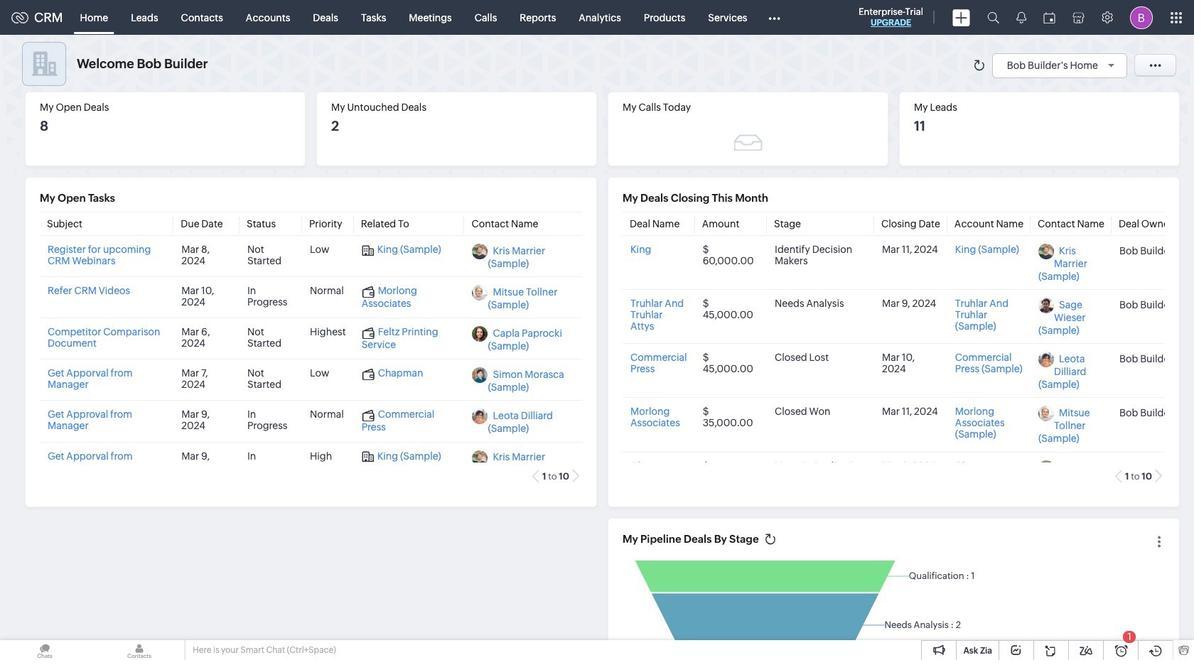 Task type: describe. For each thing, give the bounding box(es) containing it.
create menu image
[[953, 9, 971, 26]]

profile image
[[1131, 6, 1154, 29]]

search element
[[979, 0, 1009, 35]]

profile element
[[1122, 0, 1162, 34]]

Other Modules field
[[759, 6, 790, 29]]

create menu element
[[945, 0, 979, 34]]

signals image
[[1017, 11, 1027, 23]]



Task type: locate. For each thing, give the bounding box(es) containing it.
signals element
[[1009, 0, 1036, 35]]

logo image
[[11, 12, 28, 23]]

search image
[[988, 11, 1000, 23]]

chats image
[[0, 641, 90, 661]]

calendar image
[[1044, 12, 1056, 23]]

contacts image
[[95, 641, 184, 661]]



Task type: vqa. For each thing, say whether or not it's contained in the screenshot.
Home link
no



